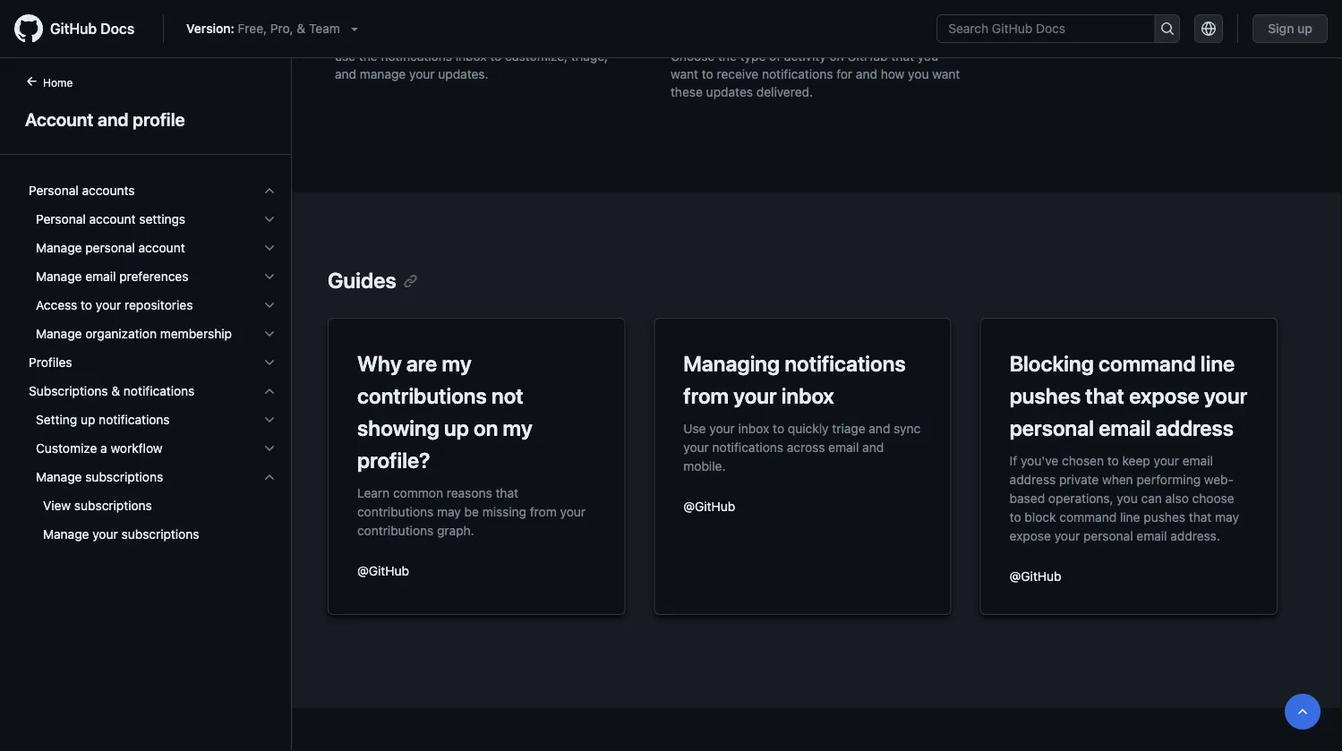 Task type: vqa. For each thing, say whether or not it's contained in the screenshot.
THE AT to the top
no



Task type: describe. For each thing, give the bounding box(es) containing it.
sc 9kayk9 0 image for your
[[262, 298, 277, 312]]

blocking command line pushes that expose your personal email address
[[1010, 351, 1248, 441]]

personal account settings button
[[21, 205, 284, 234]]

type
[[740, 49, 766, 64]]

manage your subscriptions
[[43, 527, 199, 542]]

access to your repositories
[[36, 298, 193, 312]]

choose the type of activity on github that you want to receive notifications for and how you want these updates delivered.
[[671, 49, 960, 99]]

blocking
[[1010, 351, 1094, 376]]

notifications
[[335, 13, 408, 28]]

of
[[769, 49, 781, 64]]

september 23 link
[[1006, 0, 1299, 34]]

pushes inside if you've chosen to keep your email address private when performing web- based operations, you can also choose to block command line pushes that may expose your personal email address.
[[1144, 509, 1185, 524]]

to down based
[[1010, 509, 1021, 524]]

choose
[[671, 49, 715, 64]]

not
[[491, 383, 523, 408]]

pro,
[[270, 21, 293, 36]]

personal accounts button
[[21, 176, 284, 205]]

sync
[[894, 421, 921, 436]]

manage
[[360, 67, 406, 81]]

september
[[1006, 4, 1074, 18]]

manage for manage organization membership
[[36, 326, 82, 341]]

notifications inside notifications provide updates about the activity on github.com that you've subscribed to. you can use the notifications inbox to customize, triage, and manage your updates.
[[381, 49, 452, 64]]

up for setting
[[81, 412, 95, 427]]

the inside choose the type of activity on github that you want to receive notifications for and how you want these updates delivered.
[[718, 49, 737, 64]]

personal accounts element containing personal account settings
[[14, 205, 291, 348]]

email up web-
[[1183, 453, 1213, 468]]

triage,
[[571, 49, 608, 64]]

team
[[309, 21, 340, 36]]

and left profile
[[98, 108, 128, 129]]

from inside learn common reasons that contributions may be missing from your contributions graph.
[[530, 504, 557, 519]]

receive
[[717, 67, 759, 81]]

performing
[[1137, 472, 1201, 487]]

subscriptions & notifications element containing setting up notifications
[[14, 406, 291, 549]]

can inside notifications provide updates about the activity on github.com that you've subscribed to. you can use the notifications inbox to customize, triage, and manage your updates.
[[585, 31, 606, 46]]

manage subscriptions button
[[21, 463, 284, 492]]

notifications down profiles dropdown button
[[123, 384, 195, 398]]

manage personal account button
[[21, 234, 284, 262]]

subscriptions for manage subscriptions
[[85, 470, 163, 484]]

guides
[[328, 268, 396, 293]]

profile?
[[357, 448, 430, 473]]

1 want from the left
[[671, 67, 698, 81]]

why are my contributions not showing up on my profile?
[[357, 351, 533, 473]]

on inside notifications provide updates about the activity on github.com that you've subscribed to. you can use the notifications inbox to customize, triage, and manage your updates.
[[612, 13, 627, 28]]

your inside notifications provide updates about the activity on github.com that you've subscribed to. you can use the notifications inbox to customize, triage, and manage your updates.
[[409, 67, 435, 81]]

from inside managing notifications from your inbox
[[683, 383, 729, 408]]

subscriptions & notifications
[[29, 384, 195, 398]]

activity inside choose the type of activity on github that you want to receive notifications for and how you want these updates delivered.
[[784, 49, 826, 64]]

these
[[671, 85, 703, 99]]

customize
[[36, 441, 97, 456]]

use
[[335, 49, 356, 64]]

accounts
[[82, 183, 135, 198]]

use
[[683, 421, 706, 436]]

0 vertical spatial you
[[918, 49, 938, 64]]

notifications up workflow on the left bottom
[[99, 412, 170, 427]]

notifications inside managing notifications from your inbox
[[785, 351, 906, 376]]

guides link
[[328, 268, 418, 293]]

github.com
[[335, 31, 404, 46]]

2 vertical spatial subscriptions
[[121, 527, 199, 542]]

sign up
[[1268, 21, 1313, 36]]

& inside dropdown button
[[111, 384, 120, 398]]

managing notifications from your inbox
[[683, 351, 906, 408]]

graph.
[[437, 523, 474, 538]]

your inside blocking command line pushes that expose your personal email address
[[1204, 383, 1248, 408]]

updates.
[[438, 67, 489, 81]]

your inside dropdown button
[[96, 298, 121, 312]]

sc 9kayk9 0 image for setting up notifications
[[262, 413, 277, 427]]

notifications inside choose the type of activity on github that you want to receive notifications for and how you want these updates delivered.
[[762, 67, 833, 81]]

chosen
[[1062, 453, 1104, 468]]

view subscriptions link
[[21, 492, 284, 520]]

provide
[[411, 13, 455, 28]]

email inside dropdown button
[[85, 269, 116, 284]]

1 horizontal spatial the
[[545, 13, 563, 28]]

if you've chosen to keep your email address private when performing web- based operations, you can also choose to block command line pushes that may expose your personal email address.
[[1010, 453, 1239, 543]]

1 horizontal spatial my
[[503, 415, 533, 441]]

your down "block"
[[1055, 528, 1080, 543]]

to inside notifications provide updates about the activity on github.com that you've subscribed to. you can use the notifications inbox to customize, triage, and manage your updates.
[[490, 49, 502, 64]]

choose the type of activity on github that you want to receive notifications for and how you want these updates delivered. link
[[671, 12, 963, 116]]

up inside why are my contributions not showing up on my profile?
[[444, 415, 469, 441]]

0 horizontal spatial github
[[50, 20, 97, 37]]

0 horizontal spatial the
[[359, 49, 378, 64]]

web-
[[1204, 472, 1234, 487]]

account and profile element
[[0, 73, 292, 749]]

profile
[[133, 108, 185, 129]]

reasons
[[447, 485, 492, 500]]

customize a workflow
[[36, 441, 163, 456]]

personal for personal account settings
[[36, 212, 86, 227]]

account inside dropdown button
[[89, 212, 136, 227]]

personal accounts
[[29, 183, 135, 198]]

private
[[1059, 472, 1099, 487]]

subscriptions & notifications button
[[21, 377, 284, 406]]

delivered.
[[756, 85, 813, 99]]

inbox inside managing notifications from your inbox
[[781, 383, 834, 408]]

may inside if you've chosen to keep your email address private when performing web- based operations, you can also choose to block command line pushes that may expose your personal email address.
[[1215, 509, 1239, 524]]

also
[[1165, 491, 1189, 505]]

manage subscriptions
[[36, 470, 163, 484]]

profiles button
[[21, 348, 284, 377]]

your down view subscriptions
[[92, 527, 118, 542]]

be
[[464, 504, 479, 519]]

email inside use your inbox to quickly triage and sync your notifications across email and mobile.
[[828, 440, 859, 454]]

sc 9kayk9 0 image for preferences
[[262, 270, 277, 284]]

expose inside blocking command line pushes that expose your personal email address
[[1129, 383, 1200, 408]]

manage personal account
[[36, 240, 185, 255]]

sc 9kayk9 0 image inside manage subscriptions dropdown button
[[262, 470, 277, 484]]

block
[[1025, 509, 1056, 524]]

that inside choose the type of activity on github that you want to receive notifications for and how you want these updates delivered.
[[891, 49, 914, 64]]

for
[[836, 67, 853, 81]]

account and profile
[[25, 108, 185, 129]]

github docs
[[50, 20, 134, 37]]

personal inside blocking command line pushes that expose your personal email address
[[1010, 415, 1094, 441]]

triangle down image
[[347, 21, 362, 36]]

address.
[[1171, 528, 1220, 543]]

mobile.
[[683, 458, 726, 473]]

github docs link
[[14, 14, 149, 43]]

your up 'performing'
[[1154, 453, 1179, 468]]

access to your repositories button
[[21, 291, 284, 320]]

email left address. on the right of page
[[1137, 528, 1167, 543]]

your inside learn common reasons that contributions may be missing from your contributions graph.
[[560, 504, 586, 519]]

sign
[[1268, 21, 1294, 36]]

free,
[[238, 21, 267, 36]]

version:
[[186, 21, 235, 36]]

customize,
[[505, 49, 568, 64]]

manage subscriptions element containing view subscriptions
[[14, 492, 291, 549]]

search image
[[1160, 21, 1175, 36]]



Task type: locate. For each thing, give the bounding box(es) containing it.
1 personal accounts element from the top
[[14, 176, 291, 348]]

1 vertical spatial personal
[[36, 212, 86, 227]]

3 contributions from the top
[[357, 523, 434, 538]]

6 sc 9kayk9 0 image from the top
[[262, 355, 277, 370]]

you
[[561, 31, 582, 46]]

manage for manage personal account
[[36, 240, 82, 255]]

1 sc 9kayk9 0 image from the top
[[262, 212, 277, 227]]

and inside notifications provide updates about the activity on github.com that you've subscribed to. you can use the notifications inbox to customize, triage, and manage your updates.
[[335, 67, 356, 81]]

may
[[437, 504, 461, 519], [1215, 509, 1239, 524]]

1 vertical spatial &
[[111, 384, 120, 398]]

contributions inside why are my contributions not showing up on my profile?
[[357, 383, 487, 408]]

sc 9kayk9 0 image inside 'personal accounts' dropdown button
[[262, 184, 277, 198]]

1 horizontal spatial pushes
[[1144, 509, 1185, 524]]

0 vertical spatial my
[[442, 351, 472, 376]]

1 horizontal spatial line
[[1201, 351, 1235, 376]]

1 vertical spatial personal
[[1010, 415, 1094, 441]]

settings
[[139, 212, 185, 227]]

may inside learn common reasons that contributions may be missing from your contributions graph.
[[437, 504, 461, 519]]

that down blocking
[[1085, 383, 1125, 408]]

sc 9kayk9 0 image inside subscriptions & notifications dropdown button
[[262, 384, 277, 398]]

pushes down blocking
[[1010, 383, 1081, 408]]

may up graph.
[[437, 504, 461, 519]]

setting
[[36, 412, 77, 427]]

sc 9kayk9 0 image inside personal account settings dropdown button
[[262, 212, 277, 227]]

command inside blocking command line pushes that expose your personal email address
[[1099, 351, 1196, 376]]

sc 9kayk9 0 image
[[262, 212, 277, 227], [262, 241, 277, 255], [262, 270, 277, 284], [262, 298, 277, 312], [262, 327, 277, 341], [262, 355, 277, 370], [262, 470, 277, 484]]

0 horizontal spatial from
[[530, 504, 557, 519]]

4 sc 9kayk9 0 image from the top
[[262, 441, 277, 456]]

0 vertical spatial personal
[[85, 240, 135, 255]]

manage subscriptions element containing manage subscriptions
[[14, 463, 291, 549]]

your inside managing notifications from your inbox
[[734, 383, 777, 408]]

None search field
[[937, 14, 1180, 43]]

0 horizontal spatial up
[[81, 412, 95, 427]]

1 vertical spatial subscriptions
[[74, 498, 152, 513]]

address
[[1156, 415, 1234, 441], [1010, 472, 1056, 487]]

contributions
[[357, 383, 487, 408], [357, 504, 434, 519], [357, 523, 434, 538]]

1 vertical spatial activity
[[784, 49, 826, 64]]

sc 9kayk9 0 image inside access to your repositories dropdown button
[[262, 298, 277, 312]]

email up keep
[[1099, 415, 1151, 441]]

to down choose
[[702, 67, 713, 81]]

@github for blocking command line pushes that expose your personal email address
[[1010, 569, 1062, 583]]

subscriptions down view subscriptions link
[[121, 527, 199, 542]]

2 horizontal spatial inbox
[[781, 383, 834, 408]]

& right pro,
[[297, 21, 306, 36]]

updates down receive at the top of the page
[[706, 85, 753, 99]]

1 vertical spatial command
[[1059, 509, 1117, 524]]

1 vertical spatial expose
[[1010, 528, 1051, 543]]

your right manage
[[409, 67, 435, 81]]

subscriptions & notifications element containing subscriptions & notifications
[[14, 377, 291, 549]]

you've inside notifications provide updates about the activity on github.com that you've subscribed to. you can use the notifications inbox to customize, triage, and manage your updates.
[[433, 31, 471, 46]]

account down settings
[[138, 240, 185, 255]]

inbox up updates.
[[455, 49, 487, 64]]

sc 9kayk9 0 image inside profiles dropdown button
[[262, 355, 277, 370]]

2 horizontal spatial @github
[[1010, 569, 1062, 583]]

1 vertical spatial my
[[503, 415, 533, 441]]

0 horizontal spatial &
[[111, 384, 120, 398]]

to inside dropdown button
[[81, 298, 92, 312]]

and down use on the left top of page
[[335, 67, 356, 81]]

notifications up delivered.
[[762, 67, 833, 81]]

1 sc 9kayk9 0 image from the top
[[262, 184, 277, 198]]

notifications up triage on the right
[[785, 351, 906, 376]]

0 horizontal spatial address
[[1010, 472, 1056, 487]]

0 horizontal spatial pushes
[[1010, 383, 1081, 408]]

line inside blocking command line pushes that expose your personal email address
[[1201, 351, 1235, 376]]

notifications up manage
[[381, 49, 452, 64]]

that inside blocking command line pushes that expose your personal email address
[[1085, 383, 1125, 408]]

sc 9kayk9 0 image for personal accounts
[[262, 184, 277, 198]]

@github for why are my contributions not showing up on my profile?
[[357, 563, 409, 578]]

sc 9kayk9 0 image inside setting up notifications dropdown button
[[262, 413, 277, 427]]

0 horizontal spatial inbox
[[455, 49, 487, 64]]

1 horizontal spatial up
[[444, 415, 469, 441]]

2 horizontal spatial the
[[718, 49, 737, 64]]

& up setting up notifications
[[111, 384, 120, 398]]

personal accounts element
[[14, 176, 291, 348], [14, 205, 291, 348]]

that up the missing
[[496, 485, 518, 500]]

updates up subscribed
[[458, 13, 505, 28]]

1 vertical spatial updates
[[706, 85, 753, 99]]

subscriptions
[[85, 470, 163, 484], [74, 498, 152, 513], [121, 527, 199, 542]]

activity right of
[[784, 49, 826, 64]]

0 horizontal spatial my
[[442, 351, 472, 376]]

up right "sign"
[[1298, 21, 1313, 36]]

can down 'performing'
[[1141, 491, 1162, 505]]

0 vertical spatial activity
[[567, 13, 609, 28]]

email
[[85, 269, 116, 284], [1099, 415, 1151, 441], [828, 440, 859, 454], [1183, 453, 1213, 468], [1137, 528, 1167, 543]]

on inside why are my contributions not showing up on my profile?
[[474, 415, 498, 441]]

notifications provide updates about the activity on github.com that you've subscribed to. you can use the notifications inbox to customize, triage, and manage your updates.
[[335, 13, 627, 81]]

and
[[335, 67, 356, 81], [856, 67, 877, 81], [98, 108, 128, 129], [869, 421, 890, 436], [862, 440, 884, 454]]

0 horizontal spatial want
[[671, 67, 698, 81]]

5 sc 9kayk9 0 image from the top
[[262, 327, 277, 341]]

1 horizontal spatial &
[[297, 21, 306, 36]]

0 vertical spatial inbox
[[455, 49, 487, 64]]

want right how
[[932, 67, 960, 81]]

the
[[545, 13, 563, 28], [359, 49, 378, 64], [718, 49, 737, 64]]

0 horizontal spatial account
[[89, 212, 136, 227]]

when
[[1102, 472, 1133, 487]]

up for sign
[[1298, 21, 1313, 36]]

and left sync
[[869, 421, 890, 436]]

2 horizontal spatial on
[[830, 49, 844, 64]]

0 horizontal spatial line
[[1120, 509, 1140, 524]]

0 vertical spatial on
[[612, 13, 627, 28]]

email down triage on the right
[[828, 440, 859, 454]]

1 horizontal spatial activity
[[784, 49, 826, 64]]

0 vertical spatial expose
[[1129, 383, 1200, 408]]

1 vertical spatial you
[[908, 67, 929, 81]]

1 horizontal spatial github
[[847, 49, 888, 64]]

1 vertical spatial inbox
[[781, 383, 834, 408]]

2 want from the left
[[932, 67, 960, 81]]

personal down personal accounts
[[36, 212, 86, 227]]

to
[[490, 49, 502, 64], [702, 67, 713, 81], [81, 298, 92, 312], [773, 421, 784, 436], [1107, 453, 1119, 468], [1010, 509, 1021, 524]]

github inside choose the type of activity on github that you want to receive notifications for and how you want these updates delivered.
[[847, 49, 888, 64]]

1 horizontal spatial address
[[1156, 415, 1234, 441]]

1 vertical spatial you've
[[1021, 453, 1059, 468]]

expose inside if you've chosen to keep your email address private when performing web- based operations, you can also choose to block command line pushes that may expose your personal email address.
[[1010, 528, 1051, 543]]

account inside 'dropdown button'
[[138, 240, 185, 255]]

from
[[683, 383, 729, 408], [530, 504, 557, 519]]

subscriptions for view subscriptions
[[74, 498, 152, 513]]

september 23
[[1006, 4, 1097, 18]]

0 vertical spatial line
[[1201, 351, 1235, 376]]

4 sc 9kayk9 0 image from the top
[[262, 298, 277, 312]]

you inside if you've chosen to keep your email address private when performing web- based operations, you can also choose to block command line pushes that may expose your personal email address.
[[1117, 491, 1138, 505]]

your down manage email preferences
[[96, 298, 121, 312]]

1 vertical spatial github
[[847, 49, 888, 64]]

personal down operations,
[[1083, 528, 1133, 543]]

@github down the mobile.
[[683, 499, 735, 513]]

and inside choose the type of activity on github that you want to receive notifications for and how you want these updates delivered.
[[856, 67, 877, 81]]

1 horizontal spatial may
[[1215, 509, 1239, 524]]

0 vertical spatial subscriptions
[[85, 470, 163, 484]]

&
[[297, 21, 306, 36], [111, 384, 120, 398]]

manage inside 'dropdown button'
[[36, 240, 82, 255]]

0 horizontal spatial you've
[[433, 31, 471, 46]]

1 vertical spatial from
[[530, 504, 557, 519]]

address up web-
[[1156, 415, 1234, 441]]

2 manage subscriptions element from the top
[[14, 492, 291, 549]]

how
[[881, 67, 905, 81]]

0 vertical spatial contributions
[[357, 383, 487, 408]]

that up how
[[891, 49, 914, 64]]

that inside learn common reasons that contributions may be missing from your contributions graph.
[[496, 485, 518, 500]]

subscriptions & notifications element
[[14, 377, 291, 549], [14, 406, 291, 549]]

that inside if you've chosen to keep your email address private when performing web- based operations, you can also choose to block command line pushes that may expose your personal email address.
[[1189, 509, 1212, 524]]

2 vertical spatial on
[[474, 415, 498, 441]]

are
[[406, 351, 437, 376]]

manage subscriptions element
[[14, 463, 291, 549], [14, 492, 291, 549]]

0 vertical spatial pushes
[[1010, 383, 1081, 408]]

sc 9kayk9 0 image for membership
[[262, 327, 277, 341]]

1 vertical spatial can
[[1141, 491, 1162, 505]]

inbox up quickly
[[781, 383, 834, 408]]

activity inside notifications provide updates about the activity on github.com that you've subscribed to. you can use the notifications inbox to customize, triage, and manage your updates.
[[567, 13, 609, 28]]

sc 9kayk9 0 image for settings
[[262, 212, 277, 227]]

personal inside 'dropdown button'
[[85, 240, 135, 255]]

up up customize a workflow
[[81, 412, 95, 427]]

3 sc 9kayk9 0 image from the top
[[262, 270, 277, 284]]

0 vertical spatial address
[[1156, 415, 1234, 441]]

manage for manage subscriptions
[[36, 470, 82, 484]]

workflow
[[111, 441, 163, 456]]

your down managing
[[734, 383, 777, 408]]

2 sc 9kayk9 0 image from the top
[[262, 384, 277, 398]]

0 horizontal spatial on
[[474, 415, 498, 441]]

0 horizontal spatial can
[[585, 31, 606, 46]]

sc 9kayk9 0 image for subscriptions & notifications
[[262, 384, 277, 398]]

sc 9kayk9 0 image inside customize a workflow dropdown button
[[262, 441, 277, 456]]

the up receive at the top of the page
[[718, 49, 737, 64]]

up right showing at the bottom left of page
[[444, 415, 469, 441]]

a
[[100, 441, 107, 456]]

your up web-
[[1204, 383, 1248, 408]]

line inside if you've chosen to keep your email address private when performing web- based operations, you can also choose to block command line pushes that may expose your personal email address.
[[1120, 509, 1140, 524]]

personal down personal account settings
[[85, 240, 135, 255]]

manage for manage your subscriptions
[[43, 527, 89, 542]]

why
[[357, 351, 402, 376]]

0 horizontal spatial activity
[[567, 13, 609, 28]]

1 horizontal spatial on
[[612, 13, 627, 28]]

organization
[[85, 326, 157, 341]]

triage
[[832, 421, 865, 436]]

1 manage subscriptions element from the top
[[14, 463, 291, 549]]

0 horizontal spatial may
[[437, 504, 461, 519]]

account and profile link
[[21, 106, 270, 133]]

on inside choose the type of activity on github that you want to receive notifications for and how you want these updates delivered.
[[830, 49, 844, 64]]

view
[[43, 498, 71, 513]]

subscriptions up manage your subscriptions
[[74, 498, 152, 513]]

1 horizontal spatial can
[[1141, 491, 1162, 505]]

sc 9kayk9 0 image for customize a workflow
[[262, 441, 277, 456]]

to up when at the bottom right
[[1107, 453, 1119, 468]]

home link
[[18, 74, 101, 92]]

1 horizontal spatial account
[[138, 240, 185, 255]]

inbox inside notifications provide updates about the activity on github.com that you've subscribed to. you can use the notifications inbox to customize, triage, and manage your updates.
[[455, 49, 487, 64]]

and down triage on the right
[[862, 440, 884, 454]]

preferences
[[119, 269, 188, 284]]

sc 9kayk9 0 image inside manage personal account 'dropdown button'
[[262, 241, 277, 255]]

1 vertical spatial account
[[138, 240, 185, 255]]

sc 9kayk9 0 image inside manage organization membership dropdown button
[[262, 327, 277, 341]]

0 vertical spatial github
[[50, 20, 97, 37]]

notifications inside use your inbox to quickly triage and sync your notifications across email and mobile.
[[712, 440, 783, 454]]

command inside if you've chosen to keep your email address private when performing web- based operations, you can also choose to block command line pushes that may expose your personal email address.
[[1059, 509, 1117, 524]]

you've
[[433, 31, 471, 46], [1021, 453, 1059, 468]]

Search GitHub Docs search field
[[938, 15, 1154, 42]]

home
[[43, 76, 73, 89]]

2 vertical spatial inbox
[[738, 421, 769, 436]]

subscribed
[[474, 31, 539, 46]]

0 horizontal spatial updates
[[458, 13, 505, 28]]

subscriptions inside dropdown button
[[85, 470, 163, 484]]

sc 9kayk9 0 image for account
[[262, 241, 277, 255]]

email inside blocking command line pushes that expose your personal email address
[[1099, 415, 1151, 441]]

inbox left quickly
[[738, 421, 769, 436]]

from right the missing
[[530, 504, 557, 519]]

1 vertical spatial address
[[1010, 472, 1056, 487]]

choose
[[1192, 491, 1234, 505]]

access
[[36, 298, 77, 312]]

email down manage personal account
[[85, 269, 116, 284]]

sc 9kayk9 0 image inside manage email preferences dropdown button
[[262, 270, 277, 284]]

2 horizontal spatial up
[[1298, 21, 1313, 36]]

personal for personal accounts
[[29, 183, 79, 198]]

1 horizontal spatial you've
[[1021, 453, 1059, 468]]

that
[[407, 31, 430, 46], [891, 49, 914, 64], [1085, 383, 1125, 408], [496, 485, 518, 500], [1189, 509, 1212, 524]]

2 vertical spatial personal
[[1083, 528, 1133, 543]]

docs
[[100, 20, 134, 37]]

you've inside if you've chosen to keep your email address private when performing web- based operations, you can also choose to block command line pushes that may expose your personal email address.
[[1021, 453, 1059, 468]]

pushes down also
[[1144, 509, 1185, 524]]

to inside use your inbox to quickly triage and sync your notifications across email and mobile.
[[773, 421, 784, 436]]

personal inside dropdown button
[[29, 183, 79, 198]]

1 horizontal spatial updates
[[706, 85, 753, 99]]

notifications
[[381, 49, 452, 64], [762, 67, 833, 81], [785, 351, 906, 376], [123, 384, 195, 398], [99, 412, 170, 427], [712, 440, 783, 454]]

account
[[89, 212, 136, 227], [138, 240, 185, 255]]

updates inside choose the type of activity on github that you want to receive notifications for and how you want these updates delivered.
[[706, 85, 753, 99]]

0 vertical spatial updates
[[458, 13, 505, 28]]

repositories
[[125, 298, 193, 312]]

want up "these" at the top of the page
[[671, 67, 698, 81]]

view subscriptions
[[43, 498, 152, 513]]

learn common reasons that contributions may be missing from your contributions graph.
[[357, 485, 586, 538]]

your right the missing
[[560, 504, 586, 519]]

quickly
[[788, 421, 829, 436]]

0 vertical spatial command
[[1099, 351, 1196, 376]]

pushes inside blocking command line pushes that expose your personal email address
[[1010, 383, 1081, 408]]

to.
[[542, 31, 557, 46]]

1 horizontal spatial expose
[[1129, 383, 1200, 408]]

personal up chosen
[[1010, 415, 1094, 441]]

inbox inside use your inbox to quickly triage and sync your notifications across email and mobile.
[[738, 421, 769, 436]]

address inside if you've chosen to keep your email address private when performing web- based operations, you can also choose to block command line pushes that may expose your personal email address.
[[1010, 472, 1056, 487]]

to inside choose the type of activity on github that you want to receive notifications for and how you want these updates delivered.
[[702, 67, 713, 81]]

2 contributions from the top
[[357, 504, 434, 519]]

version: free, pro, & team
[[186, 21, 340, 36]]

showing
[[357, 415, 440, 441]]

1 vertical spatial pushes
[[1144, 509, 1185, 524]]

to right 'access'
[[81, 298, 92, 312]]

@github for managing notifications from your inbox
[[683, 499, 735, 513]]

1 contributions from the top
[[357, 383, 487, 408]]

if
[[1010, 453, 1017, 468]]

notifications up the mobile.
[[712, 440, 783, 454]]

you've right if in the bottom right of the page
[[1021, 453, 1059, 468]]

scroll to top image
[[1296, 705, 1310, 719]]

across
[[787, 440, 825, 454]]

up inside "link"
[[1298, 21, 1313, 36]]

personal account settings
[[36, 212, 185, 227]]

activity up you
[[567, 13, 609, 28]]

0 vertical spatial account
[[89, 212, 136, 227]]

that up address. on the right of page
[[1189, 509, 1212, 524]]

my down the not
[[503, 415, 533, 441]]

2 subscriptions & notifications element from the top
[[14, 406, 291, 549]]

0 vertical spatial from
[[683, 383, 729, 408]]

1 vertical spatial line
[[1120, 509, 1140, 524]]

1 horizontal spatial @github
[[683, 499, 735, 513]]

that down provide
[[407, 31, 430, 46]]

about
[[508, 13, 541, 28]]

address inside blocking command line pushes that expose your personal email address
[[1156, 415, 1234, 441]]

2 sc 9kayk9 0 image from the top
[[262, 241, 277, 255]]

@github
[[683, 499, 735, 513], [357, 563, 409, 578], [1010, 569, 1062, 583]]

line
[[1201, 351, 1235, 376], [1120, 509, 1140, 524]]

github up for
[[847, 49, 888, 64]]

the up to.
[[545, 13, 563, 28]]

0 vertical spatial can
[[585, 31, 606, 46]]

manage email preferences
[[36, 269, 188, 284]]

common
[[393, 485, 443, 500]]

may down choose
[[1215, 509, 1239, 524]]

7 sc 9kayk9 0 image from the top
[[262, 470, 277, 484]]

github left docs
[[50, 20, 97, 37]]

september 23 element
[[1006, 4, 1097, 18]]

manage organization membership
[[36, 326, 232, 341]]

manage organization membership button
[[21, 320, 284, 348]]

that inside notifications provide updates about the activity on github.com that you've subscribed to. you can use the notifications inbox to customize, triage, and manage your updates.
[[407, 31, 430, 46]]

to down subscribed
[[490, 49, 502, 64]]

personal inside dropdown button
[[36, 212, 86, 227]]

customize a workflow button
[[21, 434, 284, 463]]

and right for
[[856, 67, 877, 81]]

2 personal accounts element from the top
[[14, 205, 291, 348]]

expose up keep
[[1129, 383, 1200, 408]]

you
[[918, 49, 938, 64], [908, 67, 929, 81], [1117, 491, 1138, 505]]

0 vertical spatial you've
[[433, 31, 471, 46]]

2 vertical spatial you
[[1117, 491, 1138, 505]]

can up triage,
[[585, 31, 606, 46]]

subscriptions
[[29, 384, 108, 398]]

0 horizontal spatial expose
[[1010, 528, 1051, 543]]

account up manage personal account
[[89, 212, 136, 227]]

my
[[442, 351, 472, 376], [503, 415, 533, 441]]

the down github.com
[[359, 49, 378, 64]]

you've down provide
[[433, 31, 471, 46]]

can inside if you've chosen to keep your email address private when performing web- based operations, you can also choose to block command line pushes that may expose your personal email address.
[[1141, 491, 1162, 505]]

manage for manage email preferences
[[36, 269, 82, 284]]

membership
[[160, 326, 232, 341]]

based
[[1010, 491, 1045, 505]]

23
[[1082, 4, 1097, 18]]

setting up notifications button
[[21, 406, 284, 434]]

your
[[409, 67, 435, 81], [96, 298, 121, 312], [734, 383, 777, 408], [1204, 383, 1248, 408], [709, 421, 735, 436], [683, 440, 709, 454], [1154, 453, 1179, 468], [560, 504, 586, 519], [92, 527, 118, 542], [1055, 528, 1080, 543]]

expose down "block"
[[1010, 528, 1051, 543]]

@github down learn
[[357, 563, 409, 578]]

1 subscriptions & notifications element from the top
[[14, 377, 291, 549]]

from up use
[[683, 383, 729, 408]]

@github down "block"
[[1010, 569, 1062, 583]]

learn
[[357, 485, 390, 500]]

personal accounts element containing personal accounts
[[14, 176, 291, 348]]

personal inside if you've chosen to keep your email address private when performing web- based operations, you can also choose to block command line pushes that may expose your personal email address.
[[1083, 528, 1133, 543]]

0 horizontal spatial @github
[[357, 563, 409, 578]]

keep
[[1122, 453, 1150, 468]]

1 vertical spatial contributions
[[357, 504, 434, 519]]

up inside dropdown button
[[81, 412, 95, 427]]

to left quickly
[[773, 421, 784, 436]]

manage your subscriptions link
[[21, 520, 284, 549]]

address up based
[[1010, 472, 1056, 487]]

1 horizontal spatial from
[[683, 383, 729, 408]]

command
[[1099, 351, 1196, 376], [1059, 509, 1117, 524]]

select language: current language is english image
[[1202, 21, 1216, 36]]

sc 9kayk9 0 image
[[262, 184, 277, 198], [262, 384, 277, 398], [262, 413, 277, 427], [262, 441, 277, 456]]

3 sc 9kayk9 0 image from the top
[[262, 413, 277, 427]]

personal
[[85, 240, 135, 255], [1010, 415, 1094, 441], [1083, 528, 1133, 543]]

updates inside notifications provide updates about the activity on github.com that you've subscribed to. you can use the notifications inbox to customize, triage, and manage your updates.
[[458, 13, 505, 28]]

1 horizontal spatial want
[[932, 67, 960, 81]]

my right the are
[[442, 351, 472, 376]]

notifications provide updates about the activity on github.com that you've subscribed to. you can use the notifications inbox to customize, triage, and manage your updates. link
[[335, 0, 628, 98]]

2 vertical spatial contributions
[[357, 523, 434, 538]]

1 horizontal spatial inbox
[[738, 421, 769, 436]]

sign up link
[[1253, 14, 1328, 43]]

0 vertical spatial &
[[297, 21, 306, 36]]

subscriptions down workflow on the left bottom
[[85, 470, 163, 484]]

1 vertical spatial on
[[830, 49, 844, 64]]

0 vertical spatial personal
[[29, 183, 79, 198]]

personal left "accounts"
[[29, 183, 79, 198]]

tooltip
[[1285, 694, 1321, 730]]

your down use
[[683, 440, 709, 454]]

your right use
[[709, 421, 735, 436]]



